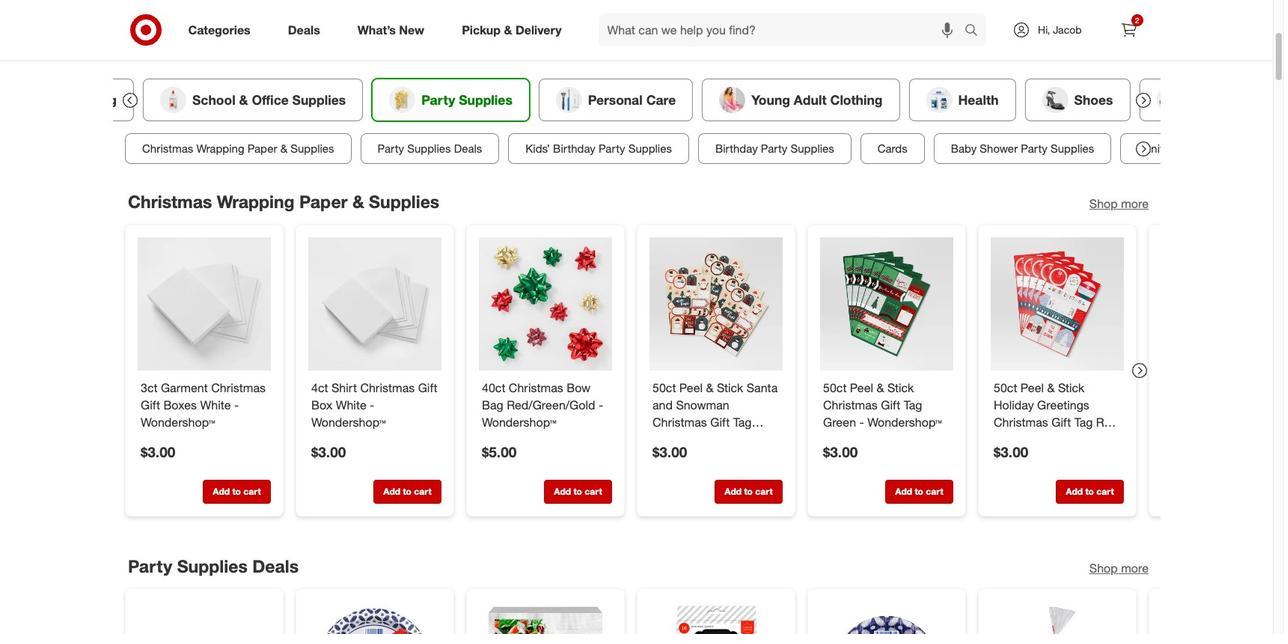 Task type: vqa. For each thing, say whether or not it's contained in the screenshot.
THE $5.59
no



Task type: describe. For each thing, give the bounding box(es) containing it.
cards
[[878, 141, 908, 156]]

like
[[704, 29, 722, 44]]

40ct
[[482, 380, 505, 395]]

personal care button
[[539, 78, 693, 121]]

add to cart button for 40ct christmas bow bag red/green/gold - wondershop™
[[544, 480, 612, 504]]

you may also like link
[[621, 22, 731, 54]]

office
[[251, 92, 288, 108]]

more for christmas wrapping paper & supplies
[[1121, 196, 1149, 211]]

40ct christmas bow bag red/green/gold - wondershop™ link
[[482, 379, 609, 431]]

paper inside christmas wrapping paper & supplies button
[[247, 141, 277, 156]]

personal
[[588, 92, 643, 108]]

add for 40ct christmas bow bag red/green/gold - wondershop™
[[554, 486, 571, 497]]

to for 40ct christmas bow bag red/green/gold - wondershop™
[[573, 486, 582, 497]]

pickup & delivery
[[462, 22, 562, 37]]

4 add to cart button from the left
[[715, 480, 783, 504]]

cart for 40ct christmas bow bag red/green/gold - wondershop™
[[585, 486, 602, 497]]

to for 4ct shirt christmas gift box white - wondershop™
[[403, 486, 411, 497]]

categories
[[188, 22, 251, 37]]

50ct peel & stick santa and snowman christmas gift tag kraft - wondershop™ link
[[652, 379, 780, 446]]

adult
[[794, 92, 827, 108]]

and
[[652, 397, 673, 412]]

2
[[1136, 16, 1140, 25]]

boxes
[[163, 397, 197, 412]]

health button
[[909, 78, 1016, 121]]

young adult clothing
[[752, 92, 883, 108]]

you
[[630, 29, 650, 44]]

50ct inside 50ct peel & stick christmas gift tag green - wondershop™
[[823, 380, 847, 395]]

50ct peel & stick holiday greetings christmas gift tag red - wondershop™ link
[[994, 379, 1121, 446]]

& inside 50ct peel & stick holiday greetings christmas gift tag red - wondershop™ $3.00
[[1047, 380, 1055, 395]]

shower
[[980, 141, 1018, 156]]

red/green/gold
[[507, 397, 595, 412]]

deals link
[[275, 13, 339, 46]]

birthday inside button
[[715, 141, 758, 156]]

christmas inside '3ct garment christmas gift boxes white - wondershop™'
[[211, 380, 265, 395]]

hi, jacob
[[1038, 23, 1082, 36]]

may
[[653, 29, 676, 44]]

& inside kitchen & dining button
[[64, 92, 73, 108]]

- inside 50ct peel & stick holiday greetings christmas gift tag red - wondershop™ $3.00
[[994, 431, 999, 446]]

stick for $3.00
[[1058, 380, 1085, 395]]

personal care
[[588, 92, 676, 108]]

peel for wondershop™
[[679, 380, 703, 395]]

add to cart button for 3ct garment christmas gift boxes white - wondershop™
[[203, 480, 271, 504]]

dining
[[76, 92, 116, 108]]

1 vertical spatial wrapping
[[217, 191, 294, 212]]

4ct
[[311, 380, 328, 395]]

6 cart from the left
[[1097, 486, 1114, 497]]

red
[[1096, 414, 1118, 429]]

40ct christmas bow bag red/green/gold - wondershop™
[[482, 380, 603, 429]]

peel for $3.00
[[1021, 380, 1044, 395]]

what's
[[358, 22, 396, 37]]

3ct garment christmas gift boxes white - wondershop™ link
[[140, 379, 268, 431]]

& inside 50ct peel & stick santa and snowman christmas gift tag kraft - wondershop™ $3.00
[[706, 380, 714, 395]]

christmas inside 50ct peel & stick santa and snowman christmas gift tag kraft - wondershop™ $3.00
[[652, 414, 707, 429]]

sellers
[[575, 29, 612, 44]]

gift inside '3ct garment christmas gift boxes white - wondershop™'
[[140, 397, 160, 412]]

4ct shirt christmas gift box white - wondershop™ link
[[311, 379, 438, 431]]

holiday
[[994, 397, 1034, 412]]

What can we help you find? suggestions appear below search field
[[599, 13, 969, 46]]

50ct peel & stick santa and snowman christmas gift tag kraft - wondershop™ $3.00
[[652, 380, 778, 460]]

anniversary
[[1138, 141, 1197, 156]]

4 add from the left
[[725, 486, 742, 497]]

party inside 'button'
[[599, 141, 625, 156]]

shop for christmas wrapping paper & supplies
[[1090, 196, 1118, 211]]

wrapping inside button
[[196, 141, 244, 156]]

anniversary party supplies button
[[1121, 133, 1285, 164]]

shop more button for party supplies deals
[[1090, 560, 1149, 577]]

2 vertical spatial deals
[[252, 555, 298, 576]]

gift inside 50ct peel & stick holiday greetings christmas gift tag red - wondershop™ $3.00
[[1052, 414, 1071, 429]]

gift inside 50ct peel & stick santa and snowman christmas gift tag kraft - wondershop™ $3.00
[[710, 414, 730, 429]]

6 add to cart from the left
[[1066, 486, 1114, 497]]

christmas inside christmas wrapping paper & supplies button
[[142, 141, 193, 156]]

6 to from the left
[[1086, 486, 1094, 497]]

clothing
[[830, 92, 883, 108]]

50ct for $3.00
[[994, 380, 1017, 395]]

anniversary party supplies
[[1138, 141, 1273, 156]]

cart for 50ct peel & stick christmas gift tag green - wondershop™
[[926, 486, 943, 497]]

school
[[192, 92, 235, 108]]

baby
[[951, 141, 977, 156]]

add for 4ct shirt christmas gift box white - wondershop™
[[383, 486, 400, 497]]

add to cart button for 50ct peel & stick christmas gift tag green - wondershop™
[[885, 480, 953, 504]]

hi,
[[1038, 23, 1051, 36]]

school & office supplies
[[192, 92, 346, 108]]

what's new link
[[345, 13, 443, 46]]

1 vertical spatial party supplies deals
[[128, 555, 298, 576]]

outdo
[[1247, 92, 1285, 108]]

$3.00 inside 50ct peel & stick santa and snowman christmas gift tag kraft - wondershop™ $3.00
[[652, 443, 687, 460]]

wondershop™ inside 50ct peel & stick santa and snowman christmas gift tag kraft - wondershop™ $3.00
[[690, 431, 764, 446]]

kitchen & dining button
[[0, 78, 134, 121]]

shoes button
[[1025, 78, 1130, 121]]

birthday party supplies
[[715, 141, 834, 156]]

young adult clothing button
[[702, 78, 900, 121]]

christmas inside 50ct peel & stick holiday greetings christmas gift tag red - wondershop™ $3.00
[[994, 414, 1048, 429]]

gift inside 50ct peel & stick christmas gift tag green - wondershop™
[[881, 397, 901, 412]]

1 horizontal spatial paper
[[299, 191, 347, 212]]

santa
[[747, 380, 778, 395]]

snowman
[[676, 397, 729, 412]]

top
[[551, 29, 572, 44]]

supplies inside 'button'
[[628, 141, 672, 156]]

top sellers
[[551, 29, 612, 44]]

sports
[[1189, 92, 1231, 108]]

- inside '3ct garment christmas gift boxes white - wondershop™'
[[234, 397, 239, 412]]

tag inside 50ct peel & stick holiday greetings christmas gift tag red - wondershop™ $3.00
[[1075, 414, 1093, 429]]

kitchen & dining
[[12, 92, 116, 108]]

50ct peel & stick christmas gift tag green - wondershop™
[[823, 380, 942, 429]]

search
[[958, 24, 994, 39]]

cards button
[[860, 133, 925, 164]]

more for party supplies deals
[[1121, 560, 1149, 575]]

4ct shirt christmas gift box white - wondershop™
[[311, 380, 437, 429]]

shop more for christmas wrapping paper & supplies
[[1090, 196, 1149, 211]]

wondershop™ inside '3ct garment christmas gift boxes white - wondershop™'
[[140, 414, 215, 429]]

pickup & delivery link
[[449, 13, 581, 46]]

top sellers link
[[542, 22, 621, 54]]

bow
[[567, 380, 590, 395]]

stick for wondershop™
[[717, 380, 743, 395]]

green
[[823, 414, 856, 429]]



Task type: locate. For each thing, give the bounding box(es) containing it.
$3.00 down the holiday
[[994, 443, 1029, 460]]

add for 50ct peel & stick christmas gift tag green - wondershop™
[[895, 486, 912, 497]]

deals
[[288, 22, 320, 37], [454, 141, 482, 156], [252, 555, 298, 576]]

christmas inside 4ct shirt christmas gift box white - wondershop™
[[360, 380, 415, 395]]

add to cart
[[212, 486, 261, 497], [383, 486, 431, 497], [554, 486, 602, 497], [725, 486, 773, 497], [895, 486, 943, 497], [1066, 486, 1114, 497]]

- right red/green/gold
[[599, 397, 603, 412]]

health
[[958, 92, 999, 108]]

kitchen
[[12, 92, 60, 108]]

5 to from the left
[[915, 486, 923, 497]]

wondershop™
[[140, 414, 215, 429], [311, 414, 386, 429], [482, 414, 556, 429], [868, 414, 942, 429], [690, 431, 764, 446], [1002, 431, 1076, 446]]

& inside christmas wrapping paper & supplies button
[[280, 141, 287, 156]]

3 50ct from the left
[[994, 380, 1017, 395]]

vanity fair everyday 2-ply napkins - 150ct image
[[479, 601, 612, 634], [479, 601, 612, 634]]

deals inside button
[[454, 141, 482, 156]]

3 add to cart button from the left
[[544, 480, 612, 504]]

also
[[679, 29, 701, 44]]

2 horizontal spatial stick
[[1058, 380, 1085, 395]]

1 birthday from the left
[[553, 141, 595, 156]]

50ct peel & stick santa and snowman christmas gift tag kraft - wondershop™ image
[[649, 237, 783, 370], [649, 237, 783, 370]]

you may also like
[[630, 29, 722, 44]]

wrapping down christmas wrapping paper & supplies button
[[217, 191, 294, 212]]

gift inside 4ct shirt christmas gift box white - wondershop™
[[418, 380, 437, 395]]

- down the holiday
[[994, 431, 999, 446]]

1 50ct from the left
[[652, 380, 676, 395]]

shoes
[[1074, 92, 1113, 108]]

0 horizontal spatial 50ct
[[652, 380, 676, 395]]

white
[[200, 397, 231, 412], [336, 397, 366, 412]]

wrapping
[[196, 141, 244, 156], [217, 191, 294, 212]]

1 vertical spatial shop more
[[1090, 560, 1149, 575]]

- right green
[[860, 414, 864, 429]]

1 horizontal spatial white
[[336, 397, 366, 412]]

2 shop more from the top
[[1090, 560, 1149, 575]]

shirt
[[331, 380, 357, 395]]

christmas wrapping paper & supplies down school & office supplies button
[[142, 141, 334, 156]]

wondershop™ down greetings
[[1002, 431, 1076, 446]]

1 vertical spatial paper
[[299, 191, 347, 212]]

white for shirt
[[336, 397, 366, 412]]

3 add to cart from the left
[[554, 486, 602, 497]]

baby shower party supplies
[[951, 141, 1094, 156]]

party inside button
[[1200, 141, 1227, 156]]

tag inside 50ct peel & stick christmas gift tag green - wondershop™
[[904, 397, 922, 412]]

greetings
[[1037, 397, 1090, 412]]

add to cart for 40ct christmas bow bag red/green/gold - wondershop™
[[554, 486, 602, 497]]

- inside 50ct peel & stick christmas gift tag green - wondershop™
[[860, 414, 864, 429]]

2 50ct from the left
[[823, 380, 847, 395]]

50ct inside 50ct peel & stick santa and snowman christmas gift tag kraft - wondershop™ $3.00
[[652, 380, 676, 395]]

3 stick from the left
[[1058, 380, 1085, 395]]

kids' birthday party supplies
[[525, 141, 672, 156]]

6 add from the left
[[1066, 486, 1083, 497]]

1 horizontal spatial birthday
[[715, 141, 758, 156]]

white down shirt
[[336, 397, 366, 412]]

0 vertical spatial wrapping
[[196, 141, 244, 156]]

white right "boxes"
[[200, 397, 231, 412]]

$5.00
[[482, 443, 516, 460]]

3ct garment christmas gift boxes white - wondershop™ image
[[137, 237, 271, 370]]

1 add from the left
[[212, 486, 230, 497]]

shop more
[[1090, 196, 1149, 211], [1090, 560, 1149, 575]]

50ct peel & stick christmas gift tag green - wondershop™ image
[[820, 237, 953, 370], [820, 237, 953, 370]]

0 horizontal spatial birthday
[[553, 141, 595, 156]]

wondershop™ inside 40ct christmas bow bag red/green/gold - wondershop™
[[482, 414, 556, 429]]

wondershop™ inside 4ct shirt christmas gift box white - wondershop™
[[311, 414, 386, 429]]

2 horizontal spatial 50ct
[[994, 380, 1017, 395]]

christmas wrapping paper & supplies button
[[125, 133, 351, 164]]

4 cart from the left
[[755, 486, 773, 497]]

to for 3ct garment christmas gift boxes white - wondershop™
[[232, 486, 241, 497]]

more
[[1121, 196, 1149, 211], [1121, 560, 1149, 575]]

school & office supplies button
[[143, 78, 363, 121]]

- right "boxes"
[[234, 397, 239, 412]]

0 vertical spatial deals
[[288, 22, 320, 37]]

add to cart button for 4ct shirt christmas gift box white - wondershop™
[[373, 480, 441, 504]]

baby shower party supplies button
[[934, 133, 1112, 164]]

1 vertical spatial deals
[[454, 141, 482, 156]]

1 horizontal spatial stick
[[888, 380, 914, 395]]

search button
[[958, 13, 994, 49]]

shop
[[1090, 196, 1118, 211], [1090, 560, 1118, 575]]

what's new
[[358, 22, 425, 37]]

1 $3.00 from the left
[[140, 443, 175, 460]]

chinet crystal cup - 50ct/9oz image
[[991, 601, 1124, 634], [991, 601, 1124, 634]]

0 horizontal spatial stick
[[717, 380, 743, 395]]

&
[[504, 22, 512, 37], [64, 92, 73, 108], [239, 92, 248, 108], [1234, 92, 1243, 108], [280, 141, 287, 156], [352, 191, 364, 212], [706, 380, 714, 395], [877, 380, 884, 395], [1047, 380, 1055, 395]]

$3.00
[[140, 443, 175, 460], [311, 443, 346, 460], [652, 443, 687, 460], [823, 443, 858, 460], [994, 443, 1029, 460]]

sports & outdo
[[1189, 92, 1285, 108]]

$3.00 down "boxes"
[[140, 443, 175, 460]]

-
[[234, 397, 239, 412], [370, 397, 374, 412], [599, 397, 603, 412], [860, 414, 864, 429], [682, 431, 686, 446], [994, 431, 999, 446]]

wondershop™ down "boxes"
[[140, 414, 215, 429]]

2 add to cart from the left
[[383, 486, 431, 497]]

gift
[[418, 380, 437, 395], [140, 397, 160, 412], [881, 397, 901, 412], [710, 414, 730, 429], [1052, 414, 1071, 429]]

4 add to cart from the left
[[725, 486, 773, 497]]

party
[[421, 92, 455, 108], [377, 141, 404, 156], [599, 141, 625, 156], [761, 141, 788, 156], [1021, 141, 1048, 156], [1200, 141, 1227, 156], [128, 555, 172, 576]]

0 vertical spatial christmas wrapping paper & supplies
[[142, 141, 334, 156]]

3 add from the left
[[554, 486, 571, 497]]

pickup
[[462, 22, 501, 37]]

50ct up green
[[823, 380, 847, 395]]

& inside 50ct peel & stick christmas gift tag green - wondershop™
[[877, 380, 884, 395]]

white inside '3ct garment christmas gift boxes white - wondershop™'
[[200, 397, 231, 412]]

1 vertical spatial shop more button
[[1090, 560, 1149, 577]]

kids' birthday party supplies button
[[508, 133, 689, 164]]

0 vertical spatial more
[[1121, 196, 1149, 211]]

supplies
[[292, 92, 346, 108], [459, 92, 512, 108], [290, 141, 334, 156], [407, 141, 451, 156], [628, 141, 672, 156], [791, 141, 834, 156], [1051, 141, 1094, 156], [1230, 141, 1273, 156], [369, 191, 439, 212], [177, 555, 247, 576]]

to
[[232, 486, 241, 497], [403, 486, 411, 497], [573, 486, 582, 497], [744, 486, 753, 497], [915, 486, 923, 497], [1086, 486, 1094, 497]]

1 stick from the left
[[717, 380, 743, 395]]

$3.00 down green
[[823, 443, 858, 460]]

peel inside 50ct peel & stick holiday greetings christmas gift tag red - wondershop™ $3.00
[[1021, 380, 1044, 395]]

birthday inside 'button'
[[553, 141, 595, 156]]

$3.00 down box
[[311, 443, 346, 460]]

4 to from the left
[[744, 486, 753, 497]]

1 add to cart button from the left
[[203, 480, 271, 504]]

$3.00 down and at the right bottom
[[652, 443, 687, 460]]

christmas wrapping paper & supplies inside button
[[142, 141, 334, 156]]

0 horizontal spatial paper
[[247, 141, 277, 156]]

add to cart for 3ct garment christmas gift boxes white - wondershop™
[[212, 486, 261, 497]]

cart for 3ct garment christmas gift boxes white - wondershop™
[[243, 486, 261, 497]]

2 to from the left
[[403, 486, 411, 497]]

2 birthday from the left
[[715, 141, 758, 156]]

new
[[399, 22, 425, 37]]

0 vertical spatial shop more button
[[1090, 195, 1149, 212]]

kraft
[[652, 431, 678, 446]]

christmas inside 50ct peel & stick christmas gift tag green - wondershop™
[[823, 397, 878, 412]]

party supplies deals button
[[360, 133, 499, 164]]

party supplies button
[[372, 78, 530, 121]]

delivery
[[516, 22, 562, 37]]

- inside 40ct christmas bow bag red/green/gold - wondershop™
[[599, 397, 603, 412]]

party supplies deals
[[377, 141, 482, 156], [128, 555, 298, 576]]

5 add to cart from the left
[[895, 486, 943, 497]]

birthday
[[553, 141, 595, 156], [715, 141, 758, 156]]

wrapping down 'school'
[[196, 141, 244, 156]]

5 add to cart button from the left
[[885, 480, 953, 504]]

1 vertical spatial shop
[[1090, 560, 1118, 575]]

50ct peel & stick holiday greetings christmas gift tag red - wondershop™ image
[[991, 237, 1124, 370], [991, 237, 1124, 370]]

1 horizontal spatial tag
[[904, 397, 922, 412]]

1 peel from the left
[[679, 380, 703, 395]]

peel up "snowman"
[[679, 380, 703, 395]]

party supplies deals inside button
[[377, 141, 482, 156]]

stick
[[717, 380, 743, 395], [888, 380, 914, 395], [1058, 380, 1085, 395]]

tag inside 50ct peel & stick santa and snowman christmas gift tag kraft - wondershop™ $3.00
[[733, 414, 752, 429]]

birthday down young
[[715, 141, 758, 156]]

1 horizontal spatial 50ct
[[823, 380, 847, 395]]

0 horizontal spatial tag
[[733, 414, 752, 429]]

$3.00 for 3ct garment christmas gift boxes white - wondershop™
[[140, 443, 175, 460]]

peel up green
[[850, 380, 873, 395]]

peel inside 50ct peel & stick santa and snowman christmas gift tag kraft - wondershop™ $3.00
[[679, 380, 703, 395]]

2 cart from the left
[[414, 486, 431, 497]]

wondershop™ down "snowman"
[[690, 431, 764, 446]]

wondershop™ inside 50ct peel & stick holiday greetings christmas gift tag red - wondershop™ $3.00
[[1002, 431, 1076, 446]]

kids'
[[525, 141, 550, 156]]

1 horizontal spatial peel
[[850, 380, 873, 395]]

6 add to cart button from the left
[[1056, 480, 1124, 504]]

shop more button
[[1090, 195, 1149, 212], [1090, 560, 1149, 577]]

2 peel from the left
[[850, 380, 873, 395]]

- right kraft
[[682, 431, 686, 446]]

party supplies
[[421, 92, 512, 108]]

2 add from the left
[[383, 486, 400, 497]]

white for garment
[[200, 397, 231, 412]]

add
[[212, 486, 230, 497], [383, 486, 400, 497], [554, 486, 571, 497], [725, 486, 742, 497], [895, 486, 912, 497], [1066, 486, 1083, 497]]

1 shop more from the top
[[1090, 196, 1149, 211]]

young
[[752, 92, 790, 108]]

0 horizontal spatial white
[[200, 397, 231, 412]]

3ct garment christmas gift boxes white - wondershop™
[[140, 380, 265, 429]]

add for 3ct garment christmas gift boxes white - wondershop™
[[212, 486, 230, 497]]

2 shop more button from the top
[[1090, 560, 1149, 577]]

stick inside 50ct peel & stick holiday greetings christmas gift tag red - wondershop™ $3.00
[[1058, 380, 1085, 395]]

wondershop™ inside 50ct peel & stick christmas gift tag green - wondershop™
[[868, 414, 942, 429]]

care
[[646, 92, 676, 108]]

1 vertical spatial christmas wrapping paper & supplies
[[128, 191, 439, 212]]

green inspired 16ct silhouette snowman holiday greeting card pack image
[[649, 601, 783, 634], [649, 601, 783, 634]]

3ct
[[140, 380, 157, 395]]

0 vertical spatial paper
[[247, 141, 277, 156]]

1 shop more button from the top
[[1090, 195, 1149, 212]]

2 horizontal spatial tag
[[1075, 414, 1093, 429]]

1 cart from the left
[[243, 486, 261, 497]]

0 horizontal spatial party supplies deals
[[128, 555, 298, 576]]

birthday right kids'
[[553, 141, 595, 156]]

50ct up and at the right bottom
[[652, 380, 676, 395]]

2 add to cart button from the left
[[373, 480, 441, 504]]

deals inside 'link'
[[288, 22, 320, 37]]

& inside sports & outdo button
[[1234, 92, 1243, 108]]

50ct peel & stick christmas gift tag green - wondershop™ link
[[823, 379, 950, 431]]

1 to from the left
[[232, 486, 241, 497]]

5 $3.00 from the left
[[994, 443, 1029, 460]]

supplies inside button
[[1230, 141, 1273, 156]]

add to cart for 4ct shirt christmas gift box white - wondershop™
[[383, 486, 431, 497]]

5 cart from the left
[[926, 486, 943, 497]]

white inside 4ct shirt christmas gift box white - wondershop™
[[336, 397, 366, 412]]

stick inside 50ct peel & stick santa and snowman christmas gift tag kraft - wondershop™ $3.00
[[717, 380, 743, 395]]

garment
[[161, 380, 208, 395]]

0 horizontal spatial peel
[[679, 380, 703, 395]]

50ct inside 50ct peel & stick holiday greetings christmas gift tag red - wondershop™ $3.00
[[994, 380, 1017, 395]]

& inside school & office supplies button
[[239, 92, 248, 108]]

add to cart button
[[203, 480, 271, 504], [373, 480, 441, 504], [544, 480, 612, 504], [715, 480, 783, 504], [885, 480, 953, 504], [1056, 480, 1124, 504]]

tag
[[904, 397, 922, 412], [733, 414, 752, 429], [1075, 414, 1093, 429]]

& inside pickup & delivery link
[[504, 22, 512, 37]]

birthday party supplies button
[[698, 133, 851, 164]]

1 white from the left
[[200, 397, 231, 412]]

2 shop from the top
[[1090, 560, 1118, 575]]

1 shop from the top
[[1090, 196, 1118, 211]]

shop more button for christmas wrapping paper & supplies
[[1090, 195, 1149, 212]]

shop for party supplies deals
[[1090, 560, 1118, 575]]

0 vertical spatial shop more
[[1090, 196, 1149, 211]]

1 vertical spatial more
[[1121, 560, 1149, 575]]

wondershop™ down the bag
[[482, 414, 556, 429]]

categories link
[[176, 13, 269, 46]]

3 cart from the left
[[585, 486, 602, 497]]

2 horizontal spatial peel
[[1021, 380, 1044, 395]]

2 stick from the left
[[888, 380, 914, 395]]

0 vertical spatial party supplies deals
[[377, 141, 482, 156]]

5 add from the left
[[895, 486, 912, 497]]

wondershop™ right green
[[868, 414, 942, 429]]

$3.00 for 4ct shirt christmas gift box white - wondershop™
[[311, 443, 346, 460]]

stick inside 50ct peel & stick christmas gift tag green - wondershop™
[[888, 380, 914, 395]]

peel up the holiday
[[1021, 380, 1044, 395]]

3 to from the left
[[573, 486, 582, 497]]

$3.00 for 50ct peel & stick christmas gift tag green - wondershop™
[[823, 443, 858, 460]]

2 link
[[1113, 13, 1146, 46]]

- inside 50ct peel & stick santa and snowman christmas gift tag kraft - wondershop™ $3.00
[[682, 431, 686, 446]]

bag
[[482, 397, 503, 412]]

- right box
[[370, 397, 374, 412]]

2 white from the left
[[336, 397, 366, 412]]

shop more for party supplies deals
[[1090, 560, 1149, 575]]

- inside 4ct shirt christmas gift box white - wondershop™
[[370, 397, 374, 412]]

dixie ultra 10 1/16" paper plates image
[[308, 601, 441, 634], [308, 601, 441, 634]]

to for 50ct peel & stick christmas gift tag green - wondershop™
[[915, 486, 923, 497]]

dixie ultra dinner paper bowls - 28ct/20oz image
[[820, 601, 953, 634], [820, 601, 953, 634]]

4 $3.00 from the left
[[823, 443, 858, 460]]

christmas wrapping paper & supplies down christmas wrapping paper & supplies button
[[128, 191, 439, 212]]

box
[[311, 397, 332, 412]]

1 horizontal spatial party supplies deals
[[377, 141, 482, 156]]

50ct for wondershop™
[[652, 380, 676, 395]]

3 $3.00 from the left
[[652, 443, 687, 460]]

1 add to cart from the left
[[212, 486, 261, 497]]

christmas wrapping paper & supplies
[[142, 141, 334, 156], [128, 191, 439, 212]]

1 more from the top
[[1121, 196, 1149, 211]]

2 $3.00 from the left
[[311, 443, 346, 460]]

3 peel from the left
[[1021, 380, 1044, 395]]

0 vertical spatial shop
[[1090, 196, 1118, 211]]

christmas inside 40ct christmas bow bag red/green/gold - wondershop™
[[509, 380, 563, 395]]

wondershop™ down box
[[311, 414, 386, 429]]

50ct peel & stick holiday greetings christmas gift tag red - wondershop™ $3.00
[[994, 380, 1118, 460]]

add to cart for 50ct peel & stick christmas gift tag green - wondershop™
[[895, 486, 943, 497]]

2 more from the top
[[1121, 560, 1149, 575]]

bounty napkins - white image
[[137, 601, 271, 634], [137, 601, 271, 634]]

jacob
[[1054, 23, 1082, 36]]

50ct up the holiday
[[994, 380, 1017, 395]]

cart for 4ct shirt christmas gift box white - wondershop™
[[414, 486, 431, 497]]

sports & outdo button
[[1139, 78, 1285, 121]]

peel inside 50ct peel & stick christmas gift tag green - wondershop™
[[850, 380, 873, 395]]

40ct christmas bow bag red/green/gold - wondershop™ image
[[479, 237, 612, 370]]

4ct shirt christmas gift box white - wondershop™ image
[[308, 237, 441, 370]]

$3.00 inside 50ct peel & stick holiday greetings christmas gift tag red - wondershop™ $3.00
[[994, 443, 1029, 460]]



